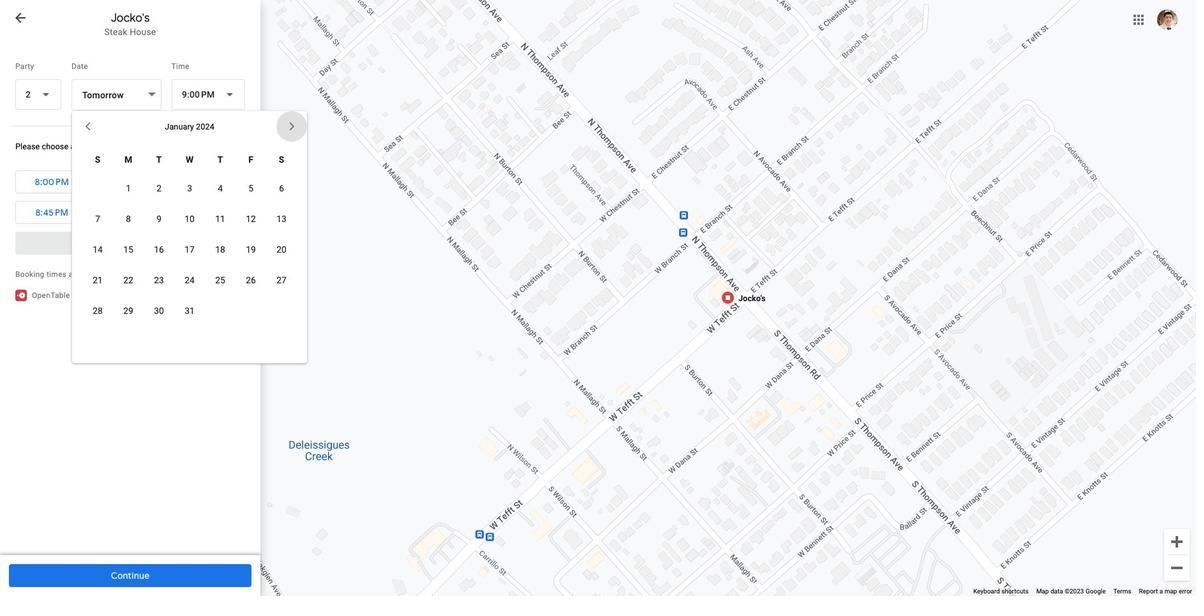 Task type: locate. For each thing, give the bounding box(es) containing it.
heading
[[0, 10, 261, 26]]

map region
[[254, 0, 1197, 596]]

None field
[[15, 79, 61, 110], [171, 79, 245, 110], [15, 79, 61, 110], [171, 79, 245, 110]]

google account: tommy hong  
(tommy.hong@adept.ai) image
[[1158, 10, 1178, 30]]

opentable image
[[15, 290, 27, 301]]



Task type: vqa. For each thing, say whether or not it's contained in the screenshot.
Map "region"
yes



Task type: describe. For each thing, give the bounding box(es) containing it.
back image
[[13, 10, 28, 26]]



